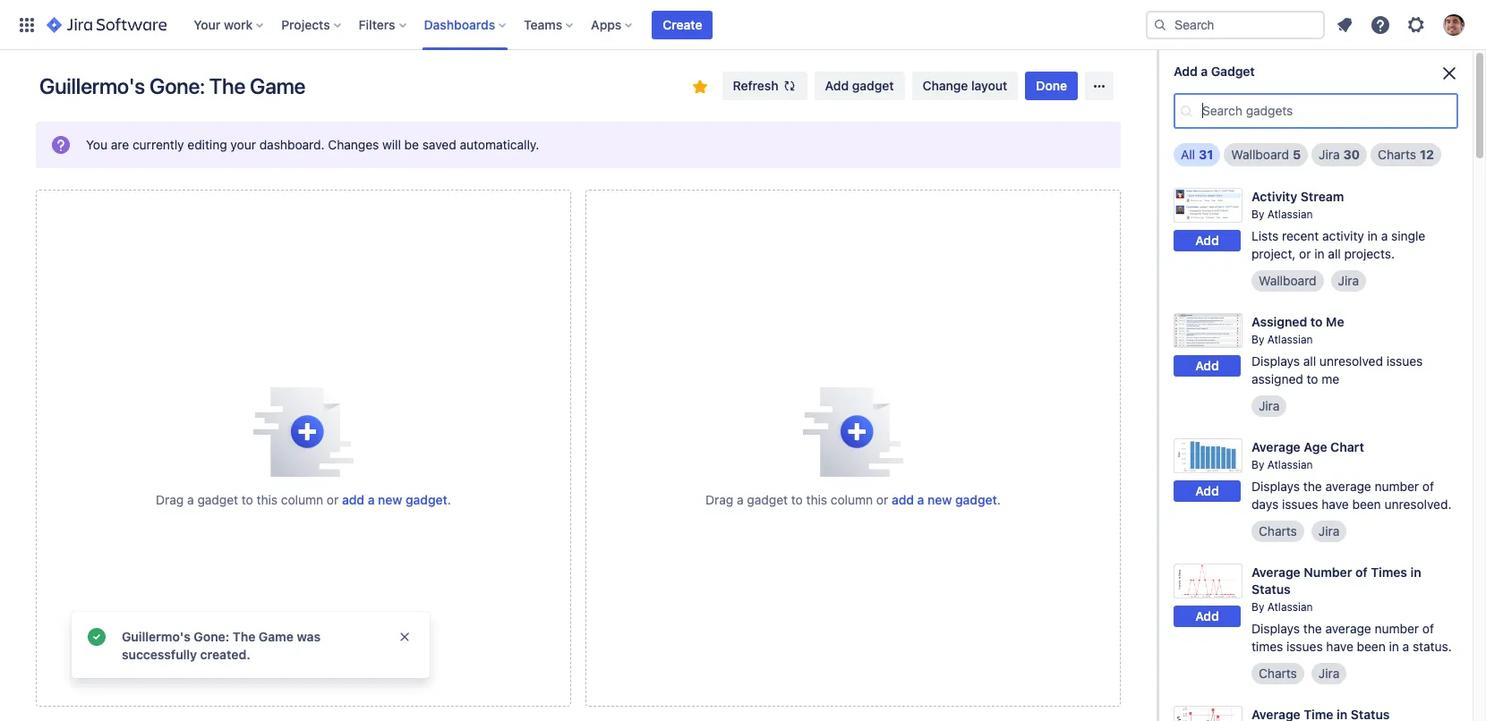 Task type: describe. For each thing, give the bounding box(es) containing it.
unresolved
[[1320, 354, 1384, 369]]

1 column from the left
[[281, 493, 323, 508]]

dashboards button
[[419, 10, 513, 39]]

filters
[[359, 17, 395, 32]]

jira left 30
[[1319, 147, 1340, 162]]

create
[[663, 17, 703, 32]]

guillermo's gone: the game
[[39, 73, 306, 99]]

all
[[1181, 147, 1196, 162]]

create button
[[652, 10, 713, 39]]

recent
[[1282, 228, 1319, 244]]

in right times in the right of the page
[[1411, 565, 1422, 580]]

add for activity stream
[[1196, 233, 1220, 249]]

a inside average number of times in status by atlassian displays the average number of times issues have been in a status.
[[1403, 639, 1410, 655]]

all 31
[[1181, 147, 1214, 162]]

30
[[1344, 147, 1361, 162]]

the inside average number of times in status by atlassian displays the average number of times issues have been in a status.
[[1304, 622, 1323, 637]]

search image
[[1154, 17, 1168, 32]]

the inside average age chart by atlassian displays the average number of days issues have been unresolved.
[[1304, 479, 1323, 494]]

have inside average age chart by atlassian displays the average number of days issues have been unresolved.
[[1322, 497, 1349, 512]]

add button for displays all unresolved issues assigned to me
[[1174, 356, 1241, 377]]

unresolved.
[[1385, 497, 1452, 512]]

jira for activity stream
[[1339, 273, 1360, 288]]

1 drag from the left
[[156, 493, 184, 508]]

add button for displays the average number of days issues have been unresolved.
[[1174, 481, 1241, 503]]

automatically.
[[460, 137, 539, 152]]

0 horizontal spatial or
[[327, 493, 339, 508]]

atlassian inside average age chart by atlassian displays the average number of days issues have been unresolved.
[[1268, 459, 1313, 472]]

5
[[1293, 147, 1301, 162]]

jira for average age chart
[[1319, 524, 1340, 539]]

refresh
[[733, 78, 779, 93]]

2 this from the left
[[807, 493, 828, 508]]

status.
[[1413, 639, 1453, 655]]

you
[[86, 137, 107, 152]]

number inside average age chart by atlassian displays the average number of days issues have been unresolved.
[[1375, 479, 1420, 494]]

apps
[[591, 17, 622, 32]]

projects button
[[276, 10, 348, 39]]

charts 12
[[1378, 147, 1435, 162]]

2 vertical spatial of
[[1423, 622, 1435, 637]]

times
[[1371, 565, 1408, 580]]

star guillermo's gone: the game image
[[689, 76, 711, 98]]

was
[[297, 630, 321, 645]]

change layout
[[923, 78, 1008, 93]]

average age chart image
[[1174, 439, 1243, 474]]

close icon image
[[1439, 63, 1461, 84]]

assigned to me image
[[1174, 313, 1243, 349]]

31
[[1199, 147, 1214, 162]]

editing
[[188, 137, 227, 152]]

drag a gadget to this column or add a new gadget . for add a new gadget button corresponding to first add gadget img from the right
[[706, 493, 1001, 508]]

assigned
[[1252, 372, 1304, 387]]

jira 30
[[1319, 147, 1361, 162]]

changes
[[328, 137, 379, 152]]

in left status.
[[1390, 639, 1400, 655]]

projects.
[[1345, 246, 1395, 261]]

. for add a new gadget button corresponding to first add gadget img from the right
[[998, 493, 1001, 508]]

guillermo's for guillermo's gone: the game was successfully created.
[[122, 630, 191, 645]]

add button for displays the average number of times issues have been in a status.
[[1174, 607, 1241, 628]]

success image
[[86, 627, 107, 648]]

your
[[194, 17, 221, 32]]

average age chart by atlassian displays the average number of days issues have been unresolved.
[[1252, 440, 1452, 512]]

gadget inside button
[[852, 78, 894, 93]]

Search field
[[1146, 10, 1325, 39]]

filters button
[[353, 10, 413, 39]]

me
[[1322, 372, 1340, 387]]

by inside the assigned to me by atlassian displays all unresolved issues assigned to me
[[1252, 333, 1265, 347]]

1 new from the left
[[378, 493, 402, 508]]

12
[[1420, 147, 1435, 162]]

number inside average number of times in status by atlassian displays the average number of times issues have been in a status.
[[1375, 622, 1420, 637]]

done
[[1037, 78, 1068, 93]]

displays inside average number of times in status by atlassian displays the average number of times issues have been in a status.
[[1252, 622, 1300, 637]]

currently
[[133, 137, 184, 152]]

of inside average age chart by atlassian displays the average number of days issues have been unresolved.
[[1423, 479, 1435, 494]]

times
[[1252, 639, 1284, 655]]

add gadget button
[[815, 72, 905, 100]]

days
[[1252, 497, 1279, 512]]

primary element
[[11, 0, 1146, 50]]

assigned
[[1252, 314, 1308, 330]]

2 add gadget img image from the left
[[803, 388, 904, 477]]

help image
[[1370, 14, 1392, 35]]

project,
[[1252, 246, 1296, 261]]

game for guillermo's gone: the game was successfully created.
[[259, 630, 294, 645]]

activity stream image
[[1174, 188, 1243, 223]]

atlassian inside average number of times in status by atlassian displays the average number of times issues have been in a status.
[[1268, 601, 1313, 614]]

average for average age chart
[[1252, 440, 1301, 455]]

created.
[[200, 648, 251, 663]]

add for average age chart
[[1196, 484, 1220, 499]]

game for guillermo's gone: the game
[[250, 73, 306, 99]]

0 vertical spatial charts
[[1378, 147, 1417, 162]]

the for guillermo's gone: the game was successfully created.
[[233, 630, 256, 645]]

gone: for guillermo's gone: the game was successfully created.
[[194, 630, 229, 645]]

add for add a new gadget button corresponding to first add gadget img from the right
[[892, 493, 914, 508]]

layout
[[972, 78, 1008, 93]]

your profile and settings image
[[1444, 14, 1465, 35]]

displays for to
[[1252, 354, 1300, 369]]

settings image
[[1406, 14, 1428, 35]]

activity
[[1323, 228, 1365, 244]]

jira down the assigned
[[1259, 399, 1280, 414]]

drag a gadget to this column or add a new gadget . for 1st add gadget img from the left's add a new gadget button
[[156, 493, 451, 508]]

add a new gadget button for first add gadget img from the right
[[892, 492, 998, 510]]

Search gadgets field
[[1197, 95, 1457, 127]]

age
[[1304, 440, 1328, 455]]

issues inside the assigned to me by atlassian displays all unresolved issues assigned to me
[[1387, 354, 1423, 369]]

are
[[111, 137, 129, 152]]

teams button
[[519, 10, 581, 39]]

status
[[1252, 582, 1291, 597]]

refresh image
[[782, 79, 797, 93]]



Task type: vqa. For each thing, say whether or not it's contained in the screenshot.


Task type: locate. For each thing, give the bounding box(es) containing it.
dashboard.
[[259, 137, 325, 152]]

1 by from the top
[[1252, 208, 1265, 221]]

game
[[250, 73, 306, 99], [259, 630, 294, 645]]

2 vertical spatial displays
[[1252, 622, 1300, 637]]

3 atlassian from the top
[[1268, 459, 1313, 472]]

of left times in the right of the page
[[1356, 565, 1368, 580]]

charts for average age chart
[[1259, 524, 1298, 539]]

1 vertical spatial number
[[1375, 622, 1420, 637]]

all down activity
[[1329, 246, 1341, 261]]

2 vertical spatial issues
[[1287, 639, 1323, 655]]

0 horizontal spatial this
[[257, 493, 278, 508]]

0 horizontal spatial all
[[1304, 354, 1317, 369]]

0 vertical spatial game
[[250, 73, 306, 99]]

been left status.
[[1357, 639, 1386, 655]]

2 average from the top
[[1252, 565, 1301, 580]]

0 horizontal spatial .
[[448, 493, 451, 508]]

add a new gadget button
[[342, 492, 448, 510], [892, 492, 998, 510]]

apps button
[[586, 10, 640, 39]]

issues inside average age chart by atlassian displays the average number of days issues have been unresolved.
[[1282, 497, 1319, 512]]

displays up 'days'
[[1252, 479, 1300, 494]]

1 vertical spatial guillermo's
[[122, 630, 191, 645]]

been inside average age chart by atlassian displays the average number of days issues have been unresolved.
[[1353, 497, 1382, 512]]

.
[[448, 493, 451, 508], [998, 493, 1001, 508]]

single
[[1392, 228, 1426, 244]]

add gadget
[[825, 78, 894, 93]]

jira
[[1319, 147, 1340, 162], [1339, 273, 1360, 288], [1259, 399, 1280, 414], [1319, 524, 1340, 539], [1319, 666, 1340, 682]]

projects
[[281, 17, 330, 32]]

1 . from the left
[[448, 493, 451, 508]]

1 vertical spatial displays
[[1252, 479, 1300, 494]]

average
[[1252, 440, 1301, 455], [1252, 565, 1301, 580]]

1 vertical spatial gone:
[[194, 630, 229, 645]]

in down recent
[[1315, 246, 1325, 261]]

add left gadget
[[1174, 64, 1198, 79]]

issues right times
[[1287, 639, 1323, 655]]

average inside average number of times in status by atlassian displays the average number of times issues have been in a status.
[[1252, 565, 1301, 580]]

been inside average number of times in status by atlassian displays the average number of times issues have been in a status.
[[1357, 639, 1386, 655]]

average inside average age chart by atlassian displays the average number of days issues have been unresolved.
[[1252, 440, 1301, 455]]

1 vertical spatial of
[[1356, 565, 1368, 580]]

issues inside average number of times in status by atlassian displays the average number of times issues have been in a status.
[[1287, 639, 1323, 655]]

0 vertical spatial all
[[1329, 246, 1341, 261]]

2 . from the left
[[998, 493, 1001, 508]]

game inside guillermo's gone: the game was successfully created.
[[259, 630, 294, 645]]

the for guillermo's gone: the game
[[209, 73, 245, 99]]

add a gadget
[[1174, 64, 1255, 79]]

average inside average number of times in status by atlassian displays the average number of times issues have been in a status.
[[1326, 622, 1372, 637]]

displays
[[1252, 354, 1300, 369], [1252, 479, 1300, 494], [1252, 622, 1300, 637]]

0 horizontal spatial drag
[[156, 493, 184, 508]]

1 vertical spatial have
[[1327, 639, 1354, 655]]

1 average from the top
[[1326, 479, 1372, 494]]

displays up times
[[1252, 622, 1300, 637]]

by inside activity stream by atlassian lists recent activity in a single project, or in all projects.
[[1252, 208, 1265, 221]]

0 horizontal spatial add a new gadget button
[[342, 492, 448, 510]]

2 drag a gadget to this column or add a new gadget . from the left
[[706, 493, 1001, 508]]

wallboard for wallboard 5
[[1232, 147, 1290, 162]]

your work button
[[188, 10, 271, 39]]

number up status.
[[1375, 622, 1420, 637]]

add a new gadget button for 1st add gadget img from the left
[[342, 492, 448, 510]]

1 vertical spatial the
[[1304, 622, 1323, 637]]

charts
[[1378, 147, 1417, 162], [1259, 524, 1298, 539], [1259, 666, 1298, 682]]

refresh button
[[722, 72, 808, 100]]

charts for average number of times in status
[[1259, 666, 1298, 682]]

gone: up created.
[[194, 630, 229, 645]]

add button down average number of times in status image
[[1174, 607, 1241, 628]]

average number of times in status image
[[1174, 564, 1243, 600]]

be
[[405, 137, 419, 152]]

banner
[[0, 0, 1487, 50]]

add right "refresh" image
[[825, 78, 849, 93]]

guillermo's up you
[[39, 73, 145, 99]]

or inside activity stream by atlassian lists recent activity in a single project, or in all projects.
[[1300, 246, 1312, 261]]

appswitcher icon image
[[16, 14, 38, 35]]

guillermo's up successfully
[[122, 630, 191, 645]]

add down activity stream image
[[1196, 233, 1220, 249]]

2 add button from the top
[[1174, 356, 1241, 377]]

notifications image
[[1334, 14, 1356, 35]]

0 vertical spatial guillermo's
[[39, 73, 145, 99]]

the up created.
[[233, 630, 256, 645]]

displays for days
[[1252, 479, 1300, 494]]

work
[[224, 17, 253, 32]]

1 horizontal spatial add gadget img image
[[803, 388, 904, 477]]

more dashboard actions image
[[1089, 75, 1111, 97]]

0 horizontal spatial column
[[281, 493, 323, 508]]

displays inside average age chart by atlassian displays the average number of days issues have been unresolved.
[[1252, 479, 1300, 494]]

0 vertical spatial been
[[1353, 497, 1382, 512]]

. for 1st add gadget img from the left's add a new gadget button
[[448, 493, 451, 508]]

1 horizontal spatial drag a gadget to this column or add a new gadget .
[[706, 493, 1001, 508]]

0 vertical spatial have
[[1322, 497, 1349, 512]]

average inside average age chart by atlassian displays the average number of days issues have been unresolved.
[[1326, 479, 1372, 494]]

0 horizontal spatial drag a gadget to this column or add a new gadget .
[[156, 493, 451, 508]]

new
[[378, 493, 402, 508], [928, 493, 952, 508]]

number up unresolved.
[[1375, 479, 1420, 494]]

0 horizontal spatial add
[[342, 493, 365, 508]]

0 vertical spatial displays
[[1252, 354, 1300, 369]]

activity
[[1252, 189, 1298, 204]]

2 atlassian from the top
[[1268, 333, 1313, 347]]

successfully
[[122, 648, 197, 663]]

banner containing your work
[[0, 0, 1487, 50]]

by up lists
[[1252, 208, 1265, 221]]

all
[[1329, 246, 1341, 261], [1304, 354, 1317, 369]]

1 add button from the top
[[1174, 231, 1241, 252]]

average
[[1326, 479, 1372, 494], [1326, 622, 1372, 637]]

dismiss image
[[398, 631, 412, 645]]

assigned to me by atlassian displays all unresolved issues assigned to me
[[1252, 314, 1423, 387]]

of up status.
[[1423, 622, 1435, 637]]

0 vertical spatial of
[[1423, 479, 1435, 494]]

jira down projects.
[[1339, 273, 1360, 288]]

atlassian down 'assigned'
[[1268, 333, 1313, 347]]

1 horizontal spatial .
[[998, 493, 1001, 508]]

1 vertical spatial average
[[1252, 565, 1301, 580]]

gone: for guillermo's gone: the game
[[150, 73, 205, 99]]

average number of times in status by atlassian displays the average number of times issues have been in a status.
[[1252, 565, 1453, 655]]

2 the from the top
[[1304, 622, 1323, 637]]

atlassian down age at bottom right
[[1268, 459, 1313, 472]]

4 atlassian from the top
[[1268, 601, 1313, 614]]

change
[[923, 78, 968, 93]]

average for average number of times in status
[[1252, 565, 1301, 580]]

1 horizontal spatial column
[[831, 493, 873, 508]]

1 add gadget img image from the left
[[254, 388, 354, 477]]

a inside activity stream by atlassian lists recent activity in a single project, or in all projects.
[[1382, 228, 1388, 244]]

guillermo's inside guillermo's gone: the game was successfully created.
[[122, 630, 191, 645]]

add gadget img image
[[254, 388, 354, 477], [803, 388, 904, 477]]

add button down activity stream image
[[1174, 231, 1241, 252]]

jira up number
[[1319, 524, 1340, 539]]

average down number
[[1326, 622, 1372, 637]]

2 vertical spatial charts
[[1259, 666, 1298, 682]]

will
[[383, 137, 401, 152]]

3 add button from the top
[[1174, 481, 1241, 503]]

charts down 'days'
[[1259, 524, 1298, 539]]

teams
[[524, 17, 563, 32]]

saved
[[423, 137, 457, 152]]

1 horizontal spatial or
[[877, 493, 889, 508]]

to
[[1311, 314, 1323, 330], [1307, 372, 1319, 387], [242, 493, 253, 508], [792, 493, 803, 508]]

the
[[209, 73, 245, 99], [233, 630, 256, 645]]

gone:
[[150, 73, 205, 99], [194, 630, 229, 645]]

1 vertical spatial all
[[1304, 354, 1317, 369]]

of
[[1423, 479, 1435, 494], [1356, 565, 1368, 580], [1423, 622, 1435, 637]]

atlassian down the 'status'
[[1268, 601, 1313, 614]]

add for assigned to me
[[1196, 359, 1220, 374]]

chart
[[1331, 440, 1365, 455]]

1 vertical spatial been
[[1357, 639, 1386, 655]]

gone: up "currently"
[[150, 73, 205, 99]]

1 vertical spatial the
[[233, 630, 256, 645]]

2 column from the left
[[831, 493, 873, 508]]

displays up the assigned
[[1252, 354, 1300, 369]]

average down chart
[[1326, 479, 1372, 494]]

issues
[[1387, 354, 1423, 369], [1282, 497, 1319, 512], [1287, 639, 1323, 655]]

add button down assigned to me 'image' at the right top of the page
[[1174, 356, 1241, 377]]

1 horizontal spatial drag
[[706, 493, 734, 508]]

1 vertical spatial average
[[1326, 622, 1372, 637]]

by up 'days'
[[1252, 459, 1265, 472]]

average time in status image
[[1174, 707, 1243, 722]]

displays inside the assigned to me by atlassian displays all unresolved issues assigned to me
[[1252, 354, 1300, 369]]

have right times
[[1327, 639, 1354, 655]]

by inside average number of times in status by atlassian displays the average number of times issues have been in a status.
[[1252, 601, 1265, 614]]

1 average from the top
[[1252, 440, 1301, 455]]

2 by from the top
[[1252, 333, 1265, 347]]

lists
[[1252, 228, 1279, 244]]

1 this from the left
[[257, 493, 278, 508]]

add button down average age chart 'image' on the bottom right of page
[[1174, 481, 1241, 503]]

1 vertical spatial charts
[[1259, 524, 1298, 539]]

add down average number of times in status image
[[1196, 609, 1220, 625]]

2 add a new gadget button from the left
[[892, 492, 998, 510]]

atlassian up recent
[[1268, 208, 1313, 221]]

3 by from the top
[[1252, 459, 1265, 472]]

by down 'assigned'
[[1252, 333, 1265, 347]]

1 horizontal spatial add a new gadget button
[[892, 492, 998, 510]]

charts left 12
[[1378, 147, 1417, 162]]

atlassian
[[1268, 208, 1313, 221], [1268, 333, 1313, 347], [1268, 459, 1313, 472], [1268, 601, 1313, 614]]

game up "dashboard."
[[250, 73, 306, 99]]

0 vertical spatial issues
[[1387, 354, 1423, 369]]

add
[[342, 493, 365, 508], [892, 493, 914, 508]]

all inside the assigned to me by atlassian displays all unresolved issues assigned to me
[[1304, 354, 1317, 369]]

1 displays from the top
[[1252, 354, 1300, 369]]

charts down times
[[1259, 666, 1298, 682]]

jira down average number of times in status by atlassian displays the average number of times issues have been in a status.
[[1319, 666, 1340, 682]]

all inside activity stream by atlassian lists recent activity in a single project, or in all projects.
[[1329, 246, 1341, 261]]

0 vertical spatial gone:
[[150, 73, 205, 99]]

jira for average number of times in status
[[1319, 666, 1340, 682]]

average up the 'status'
[[1252, 565, 1301, 580]]

atlassian inside the assigned to me by atlassian displays all unresolved issues assigned to me
[[1268, 333, 1313, 347]]

1 horizontal spatial add
[[892, 493, 914, 508]]

in up projects.
[[1368, 228, 1378, 244]]

add down average age chart 'image' on the bottom right of page
[[1196, 484, 1220, 499]]

2 add from the left
[[892, 493, 914, 508]]

0 vertical spatial the
[[209, 73, 245, 99]]

3 displays from the top
[[1252, 622, 1300, 637]]

the up the your
[[209, 73, 245, 99]]

the
[[1304, 479, 1323, 494], [1304, 622, 1323, 637]]

have
[[1322, 497, 1349, 512], [1327, 639, 1354, 655]]

gone: inside guillermo's gone: the game was successfully created.
[[194, 630, 229, 645]]

change layout button
[[912, 72, 1019, 100]]

0 vertical spatial number
[[1375, 479, 1420, 494]]

of up unresolved.
[[1423, 479, 1435, 494]]

the down age at bottom right
[[1304, 479, 1323, 494]]

all up the assigned
[[1304, 354, 1317, 369]]

0 horizontal spatial add gadget img image
[[254, 388, 354, 477]]

atlassian inside activity stream by atlassian lists recent activity in a single project, or in all projects.
[[1268, 208, 1313, 221]]

add button
[[1174, 231, 1241, 252], [1174, 356, 1241, 377], [1174, 481, 1241, 503], [1174, 607, 1241, 628]]

number
[[1375, 479, 1420, 494], [1375, 622, 1420, 637]]

wallboard for wallboard
[[1259, 273, 1317, 288]]

1 add a new gadget button from the left
[[342, 492, 448, 510]]

the inside guillermo's gone: the game was successfully created.
[[233, 630, 256, 645]]

stream
[[1301, 189, 1345, 204]]

0 vertical spatial average
[[1326, 479, 1372, 494]]

0 vertical spatial average
[[1252, 440, 1301, 455]]

2 horizontal spatial or
[[1300, 246, 1312, 261]]

activity stream by atlassian lists recent activity in a single project, or in all projects.
[[1252, 189, 1426, 261]]

drag
[[156, 493, 184, 508], [706, 493, 734, 508]]

number
[[1304, 565, 1353, 580]]

wallboard down project,
[[1259, 273, 1317, 288]]

gadget
[[852, 78, 894, 93], [197, 493, 238, 508], [406, 493, 448, 508], [747, 493, 788, 508], [956, 493, 998, 508]]

issues right 'days'
[[1282, 497, 1319, 512]]

1 vertical spatial game
[[259, 630, 294, 645]]

by inside average age chart by atlassian displays the average number of days issues have been unresolved.
[[1252, 459, 1265, 472]]

average left age at bottom right
[[1252, 440, 1301, 455]]

me
[[1326, 314, 1345, 330]]

add down assigned to me 'image' at the right top of the page
[[1196, 359, 1220, 374]]

been
[[1353, 497, 1382, 512], [1357, 639, 1386, 655]]

1 atlassian from the top
[[1268, 208, 1313, 221]]

add for average number of times in status
[[1196, 609, 1220, 625]]

0 vertical spatial wallboard
[[1232, 147, 1290, 162]]

1 vertical spatial wallboard
[[1259, 273, 1317, 288]]

by down the 'status'
[[1252, 601, 1265, 614]]

the down number
[[1304, 622, 1323, 637]]

guillermo's for guillermo's gone: the game
[[39, 73, 145, 99]]

this
[[257, 493, 278, 508], [807, 493, 828, 508]]

jira software image
[[47, 14, 167, 35], [47, 14, 167, 35]]

add button for lists recent activity in a single project, or in all projects.
[[1174, 231, 1241, 252]]

1 drag a gadget to this column or add a new gadget . from the left
[[156, 493, 451, 508]]

1 vertical spatial issues
[[1282, 497, 1319, 512]]

2 number from the top
[[1375, 622, 1420, 637]]

have down chart
[[1322, 497, 1349, 512]]

2 new from the left
[[928, 493, 952, 508]]

1 horizontal spatial all
[[1329, 246, 1341, 261]]

or
[[1300, 246, 1312, 261], [327, 493, 339, 508], [877, 493, 889, 508]]

wallboard
[[1232, 147, 1290, 162], [1259, 273, 1317, 288]]

drag a gadget to this column or add a new gadget .
[[156, 493, 451, 508], [706, 493, 1001, 508]]

guillermo's
[[39, 73, 145, 99], [122, 630, 191, 645]]

done link
[[1026, 72, 1078, 100]]

2 drag from the left
[[706, 493, 734, 508]]

4 by from the top
[[1252, 601, 1265, 614]]

your
[[231, 137, 256, 152]]

1 number from the top
[[1375, 479, 1420, 494]]

4 add button from the top
[[1174, 607, 1241, 628]]

been left unresolved.
[[1353, 497, 1382, 512]]

guillermo's gone: the game was successfully created.
[[122, 630, 321, 663]]

1 horizontal spatial this
[[807, 493, 828, 508]]

1 the from the top
[[1304, 479, 1323, 494]]

0 vertical spatial the
[[1304, 479, 1323, 494]]

in
[[1368, 228, 1378, 244], [1315, 246, 1325, 261], [1411, 565, 1422, 580], [1390, 639, 1400, 655]]

add for 1st add gadget img from the left's add a new gadget button
[[342, 493, 365, 508]]

you are currently editing your dashboard. changes will be saved automatically.
[[86, 137, 539, 152]]

2 displays from the top
[[1252, 479, 1300, 494]]

gadget
[[1212, 64, 1255, 79]]

game left was
[[259, 630, 294, 645]]

1 horizontal spatial new
[[928, 493, 952, 508]]

add
[[1174, 64, 1198, 79], [825, 78, 849, 93], [1196, 233, 1220, 249], [1196, 359, 1220, 374], [1196, 484, 1220, 499], [1196, 609, 1220, 625]]

issues right unresolved
[[1387, 354, 1423, 369]]

2 average from the top
[[1326, 622, 1372, 637]]

dashboards
[[424, 17, 495, 32]]

have inside average number of times in status by atlassian displays the average number of times issues have been in a status.
[[1327, 639, 1354, 655]]

a
[[1201, 64, 1208, 79], [1382, 228, 1388, 244], [187, 493, 194, 508], [368, 493, 375, 508], [737, 493, 744, 508], [918, 493, 925, 508], [1403, 639, 1410, 655]]

your work
[[194, 17, 253, 32]]

wallboard 5
[[1232, 147, 1301, 162]]

wallboard left 5
[[1232, 147, 1290, 162]]

0 horizontal spatial new
[[378, 493, 402, 508]]

1 add from the left
[[342, 493, 365, 508]]



